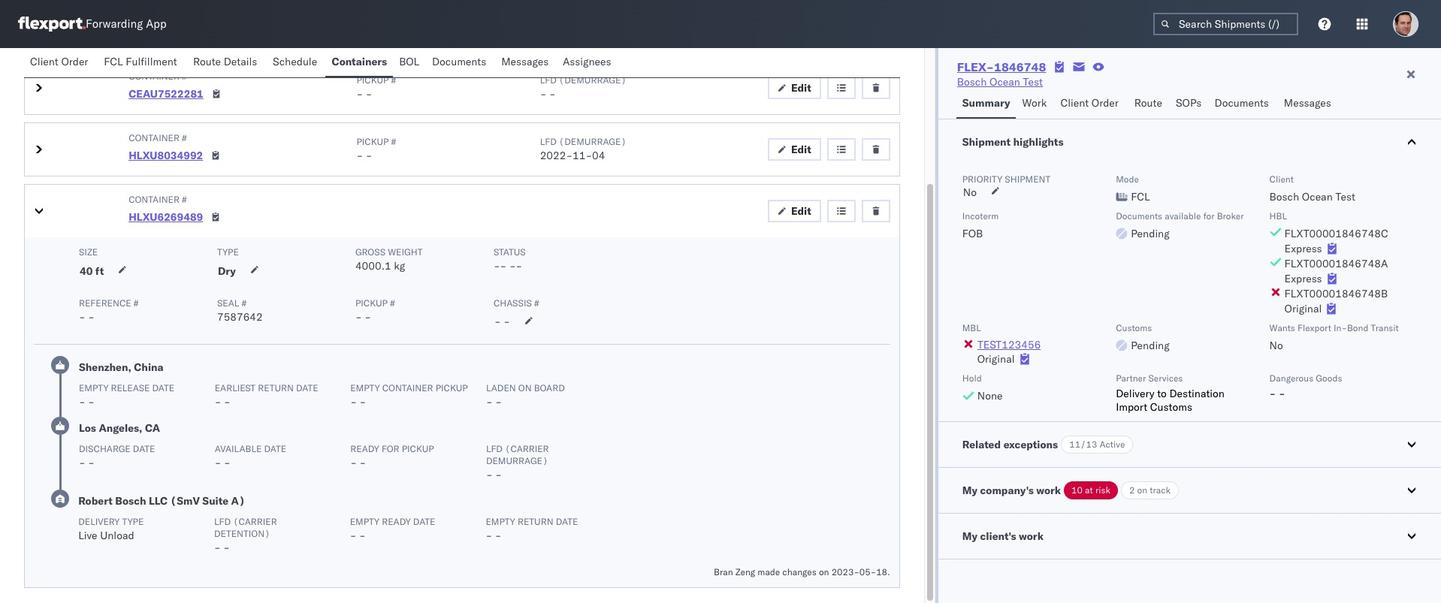 Task type: vqa. For each thing, say whether or not it's contained in the screenshot.


Task type: describe. For each thing, give the bounding box(es) containing it.
hold
[[962, 373, 982, 384]]

type
[[122, 516, 144, 528]]

0 horizontal spatial client order button
[[24, 48, 98, 77]]

exceptions
[[1004, 438, 1058, 452]]

container
[[382, 382, 433, 394]]

in-
[[1334, 322, 1347, 334]]

container # for ceau7522281
[[129, 71, 187, 82]]

partner services delivery to destination import customs
[[1116, 373, 1225, 414]]

flex-1846748 link
[[957, 59, 1046, 74]]

empty for empty container pickup - -
[[350, 382, 380, 394]]

work for my company's work
[[1036, 484, 1061, 497]]

pickup for 2022-11-04
[[356, 136, 389, 147]]

express for flxt00001846748c
[[1285, 242, 1322, 255]]

1 horizontal spatial on
[[819, 567, 829, 578]]

no inside wants flexport in-bond transit no
[[1270, 339, 1283, 352]]

bosch for client bosch ocean test incoterm fob
[[1270, 190, 1299, 204]]

shenzhen,
[[79, 361, 131, 374]]

fob
[[962, 227, 983, 240]]

shipment highlights
[[962, 135, 1064, 149]]

pickup for -
[[402, 443, 434, 455]]

board
[[534, 382, 565, 394]]

customs inside partner services delivery to destination import customs
[[1150, 401, 1192, 414]]

container for hlxu6269489
[[129, 194, 180, 205]]

size
[[79, 246, 98, 258]]

lfd for 2022-
[[540, 136, 557, 147]]

to
[[1157, 387, 1167, 401]]

edit button for - -
[[768, 77, 821, 99]]

flxt00001846748b
[[1285, 287, 1388, 301]]

container for ceau7522281
[[129, 71, 180, 82]]

# inside reference # - -
[[134, 298, 139, 309]]

work button
[[1016, 89, 1055, 119]]

release
[[111, 382, 150, 394]]

type
[[217, 246, 239, 258]]

details
[[224, 55, 257, 68]]

ready for pickup - -
[[350, 443, 434, 470]]

0 vertical spatial bosch
[[957, 75, 987, 89]]

available
[[1165, 210, 1201, 222]]

mbl
[[962, 322, 981, 334]]

gross weight 4000.1 kg
[[355, 246, 423, 273]]

status -- --
[[494, 246, 526, 273]]

live
[[78, 529, 97, 543]]

lfd for demurrage)
[[486, 443, 503, 455]]

fcl for fcl
[[1131, 190, 1150, 204]]

summary
[[962, 96, 1010, 110]]

container for hlxu8034992
[[129, 132, 180, 144]]

ca
[[145, 422, 160, 435]]

containers button
[[326, 48, 393, 77]]

lfd (demurrage) 2022-11-04
[[540, 136, 627, 162]]

available
[[215, 443, 262, 455]]

return for empty return date - -
[[518, 516, 554, 528]]

client for left client order button
[[30, 55, 58, 68]]

11/13 active
[[1069, 439, 1125, 450]]

test123456 button
[[977, 338, 1041, 352]]

lfd for -
[[540, 74, 557, 86]]

assignees button
[[557, 48, 620, 77]]

client's
[[980, 530, 1016, 543]]

pickup # - - for 2022-11-04
[[356, 136, 396, 162]]

suite
[[202, 494, 228, 508]]

bol
[[399, 55, 419, 68]]

app
[[146, 17, 167, 31]]

demurrage)
[[486, 455, 548, 467]]

pending for documents available for broker
[[1131, 227, 1170, 240]]

wants
[[1270, 322, 1295, 334]]

Search Shipments (/) text field
[[1153, 13, 1298, 35]]

date for earliest return date - -
[[296, 382, 318, 394]]

10 at risk
[[1072, 485, 1111, 496]]

messages for the rightmost messages button
[[1284, 96, 1331, 110]]

delivery inside delivery type live unload
[[78, 516, 120, 528]]

incoterm
[[962, 210, 999, 222]]

2 vertical spatial pickup # - -
[[355, 298, 395, 324]]

bond
[[1347, 322, 1369, 334]]

1 horizontal spatial client order button
[[1055, 89, 1128, 119]]

import
[[1116, 401, 1148, 414]]

ft
[[95, 265, 104, 278]]

(carrier for lfd (carrier detention) - -
[[233, 516, 277, 528]]

0 horizontal spatial test
[[1023, 75, 1043, 89]]

bosch for robert bosch llc (smv suite a)
[[115, 494, 146, 508]]

(smv
[[170, 494, 200, 508]]

route button
[[1128, 89, 1170, 119]]

a)
[[231, 494, 245, 508]]

discharge
[[79, 443, 131, 455]]

documents available for broker
[[1116, 210, 1244, 222]]

return for earliest return date - -
[[258, 382, 294, 394]]

dangerous goods - -
[[1270, 373, 1342, 401]]

7587642
[[217, 310, 263, 324]]

related exceptions
[[962, 438, 1058, 452]]

flxt00001846748a
[[1285, 257, 1388, 271]]

ready
[[350, 443, 379, 455]]

containers
[[332, 55, 387, 68]]

ceau7522281
[[129, 87, 203, 101]]

10
[[1072, 485, 1083, 496]]

laden
[[486, 382, 516, 394]]

1 horizontal spatial messages button
[[1278, 89, 1339, 119]]

order for the rightmost client order button
[[1092, 96, 1119, 110]]

client order for left client order button
[[30, 55, 88, 68]]

seal
[[217, 298, 239, 309]]

(carrier for lfd (carrier demurrage) - -
[[505, 443, 549, 455]]

messages for the leftmost messages button
[[501, 55, 549, 68]]

empty for empty return date - -
[[486, 516, 515, 528]]

schedule
[[273, 55, 317, 68]]

pending for customs
[[1131, 339, 1170, 352]]

flexport
[[1298, 322, 1331, 334]]

date for empty release date - -
[[152, 382, 174, 394]]

3 edit from the top
[[791, 204, 811, 218]]

work for my client's work
[[1019, 530, 1044, 543]]

ocean inside 'client bosch ocean test incoterm fob'
[[1302, 190, 1333, 204]]

shipment highlights button
[[938, 119, 1441, 165]]

client for the rightmost client order button
[[1061, 96, 1089, 110]]

fcl fulfillment
[[104, 55, 177, 68]]

weight
[[388, 246, 423, 258]]

dangerous
[[1270, 373, 1314, 384]]

empty for empty release date - -
[[79, 382, 108, 394]]

0 horizontal spatial no
[[963, 186, 977, 199]]

zeng
[[735, 567, 755, 578]]

partner
[[1116, 373, 1146, 384]]

fulfillment
[[126, 55, 177, 68]]

date for empty ready date - -
[[413, 516, 435, 528]]

0 horizontal spatial ocean
[[990, 75, 1020, 89]]

made
[[758, 567, 780, 578]]

4000.1
[[355, 259, 391, 273]]

wants flexport in-bond transit no
[[1270, 322, 1399, 352]]

reference
[[79, 298, 131, 309]]

schedule button
[[267, 48, 326, 77]]

destination
[[1170, 387, 1225, 401]]

los angeles, ca
[[79, 422, 160, 435]]

2 vertical spatial pickup
[[355, 298, 388, 309]]

0 vertical spatial customs
[[1116, 322, 1152, 334]]



Task type: locate. For each thing, give the bounding box(es) containing it.
express up flxt00001846748b
[[1285, 272, 1322, 286]]

1 edit button from the top
[[768, 77, 821, 99]]

0 vertical spatial client
[[30, 55, 58, 68]]

(carrier up detention)
[[233, 516, 277, 528]]

for right the ready
[[382, 443, 399, 455]]

no down wants
[[1270, 339, 1283, 352]]

(demurrage) up 04
[[559, 136, 627, 147]]

seal # 7587642
[[217, 298, 263, 324]]

client right work "button"
[[1061, 96, 1089, 110]]

pickup for date
[[436, 382, 468, 394]]

0 vertical spatial documents button
[[426, 48, 495, 77]]

0 vertical spatial (carrier
[[505, 443, 549, 455]]

2 pending from the top
[[1131, 339, 1170, 352]]

1 horizontal spatial for
[[1204, 210, 1215, 222]]

earliest return date - -
[[215, 382, 318, 409]]

on
[[518, 382, 532, 394], [1137, 485, 1148, 496], [819, 567, 829, 578]]

1 vertical spatial (carrier
[[233, 516, 277, 528]]

order down forwarding app link
[[61, 55, 88, 68]]

mode
[[1116, 174, 1139, 185]]

(demurrage)
[[559, 74, 627, 86], [559, 136, 627, 147]]

pickup # - - for - -
[[356, 74, 396, 101]]

1 vertical spatial (demurrage)
[[559, 136, 627, 147]]

return right earliest
[[258, 382, 294, 394]]

(carrier inside lfd (carrier demurrage) - -
[[505, 443, 549, 455]]

0 vertical spatial pickup
[[436, 382, 468, 394]]

18.
[[876, 567, 890, 578]]

return inside earliest return date - -
[[258, 382, 294, 394]]

0 horizontal spatial order
[[61, 55, 88, 68]]

0 vertical spatial original
[[1285, 302, 1322, 316]]

1 vertical spatial documents button
[[1209, 89, 1278, 119]]

flexport. image
[[18, 17, 86, 32]]

0 vertical spatial (demurrage)
[[559, 74, 627, 86]]

1 vertical spatial work
[[1019, 530, 1044, 543]]

2 vertical spatial documents
[[1116, 210, 1163, 222]]

1 horizontal spatial fcl
[[1131, 190, 1150, 204]]

2 vertical spatial container
[[129, 194, 180, 205]]

ready
[[382, 516, 411, 528]]

date
[[152, 382, 174, 394], [296, 382, 318, 394], [133, 443, 155, 455], [264, 443, 286, 455], [413, 516, 435, 528], [556, 516, 578, 528]]

container up hlxu8034992 button
[[129, 132, 180, 144]]

#
[[182, 71, 187, 82], [391, 74, 396, 86], [182, 132, 187, 144], [391, 136, 396, 147], [182, 194, 187, 205], [134, 298, 139, 309], [242, 298, 247, 309], [390, 298, 395, 309], [534, 298, 539, 309]]

0 horizontal spatial return
[[258, 382, 294, 394]]

1 vertical spatial pending
[[1131, 339, 1170, 352]]

(carrier inside lfd (carrier detention) - -
[[233, 516, 277, 528]]

1 vertical spatial test
[[1336, 190, 1355, 204]]

dry
[[218, 265, 236, 278]]

2 vertical spatial container #
[[129, 194, 187, 205]]

0 vertical spatial documents
[[432, 55, 486, 68]]

edit button for 2022-11-04
[[768, 138, 821, 161]]

1 vertical spatial container #
[[129, 132, 187, 144]]

0 horizontal spatial bosch
[[115, 494, 146, 508]]

1 vertical spatial route
[[1134, 96, 1162, 110]]

forwarding app
[[86, 17, 167, 31]]

1 express from the top
[[1285, 242, 1322, 255]]

11/13
[[1069, 439, 1097, 450]]

3 edit button from the top
[[768, 200, 821, 222]]

empty left ready
[[350, 516, 380, 528]]

0 vertical spatial fcl
[[104, 55, 123, 68]]

2 my from the top
[[962, 530, 978, 543]]

bosch down flex-
[[957, 75, 987, 89]]

at
[[1085, 485, 1093, 496]]

-
[[356, 87, 363, 101], [366, 87, 372, 101], [540, 87, 547, 101], [549, 87, 556, 101], [356, 149, 363, 162], [366, 149, 372, 162], [494, 259, 500, 273], [500, 259, 507, 273], [509, 259, 516, 273], [516, 259, 522, 273], [79, 310, 85, 324], [88, 310, 95, 324], [355, 310, 362, 324], [365, 310, 371, 324], [494, 315, 501, 328], [504, 315, 510, 328], [1270, 387, 1276, 401], [1279, 387, 1285, 401], [79, 395, 85, 409], [88, 395, 95, 409], [215, 395, 221, 409], [224, 395, 230, 409], [350, 395, 357, 409], [360, 395, 366, 409], [486, 395, 493, 409], [495, 395, 502, 409], [79, 456, 85, 470], [88, 456, 95, 470], [215, 456, 221, 470], [224, 456, 230, 470], [350, 456, 357, 470], [360, 456, 366, 470], [486, 468, 493, 482], [495, 468, 502, 482], [350, 529, 356, 543], [359, 529, 366, 543], [486, 529, 492, 543], [495, 529, 502, 543], [214, 541, 221, 555], [223, 541, 230, 555]]

1 vertical spatial pickup # - -
[[356, 136, 396, 162]]

flxt00001846748c
[[1285, 227, 1389, 240]]

0 horizontal spatial delivery
[[78, 516, 120, 528]]

on left 2023-
[[819, 567, 829, 578]]

0 vertical spatial delivery
[[1116, 387, 1155, 401]]

2 vertical spatial on
[[819, 567, 829, 578]]

china
[[134, 361, 164, 374]]

1 vertical spatial original
[[977, 352, 1015, 366]]

0 vertical spatial for
[[1204, 210, 1215, 222]]

empty down lfd (carrier demurrage) - -
[[486, 516, 515, 528]]

2 horizontal spatial client
[[1270, 174, 1294, 185]]

0 horizontal spatial client order
[[30, 55, 88, 68]]

2 edit button from the top
[[768, 138, 821, 161]]

on for laden on board - -
[[518, 382, 532, 394]]

client up hbl
[[1270, 174, 1294, 185]]

edit button
[[768, 77, 821, 99], [768, 138, 821, 161], [768, 200, 821, 222]]

lfd left "assignees" button
[[540, 74, 557, 86]]

bran zeng made changes on 2023-05-18.
[[714, 567, 890, 578]]

3 container # from the top
[[129, 194, 187, 205]]

lfd (carrier detention) - -
[[214, 516, 277, 555]]

3 container from the top
[[129, 194, 180, 205]]

1 horizontal spatial delivery
[[1116, 387, 1155, 401]]

messages button
[[495, 48, 557, 77], [1278, 89, 1339, 119]]

date inside available date - -
[[264, 443, 286, 455]]

client order
[[30, 55, 88, 68], [1061, 96, 1119, 110]]

1 horizontal spatial route
[[1134, 96, 1162, 110]]

bran
[[714, 567, 733, 578]]

work right client's
[[1019, 530, 1044, 543]]

client order button
[[24, 48, 98, 77], [1055, 89, 1128, 119]]

test inside 'client bosch ocean test incoterm fob'
[[1336, 190, 1355, 204]]

lfd up 2022-
[[540, 136, 557, 147]]

services
[[1149, 373, 1183, 384]]

customs down services
[[1150, 401, 1192, 414]]

changes
[[782, 567, 817, 578]]

documents right bol button
[[432, 55, 486, 68]]

express for flxt00001846748a
[[1285, 272, 1322, 286]]

2 (demurrage) from the top
[[559, 136, 627, 147]]

1 vertical spatial edit button
[[768, 138, 821, 161]]

route
[[193, 55, 221, 68], [1134, 96, 1162, 110]]

pickup inside ready for pickup - -
[[402, 443, 434, 455]]

my left company's
[[962, 484, 978, 497]]

order for left client order button
[[61, 55, 88, 68]]

chassis
[[494, 298, 532, 309]]

order left route button
[[1092, 96, 1119, 110]]

client order for the rightmost client order button
[[1061, 96, 1119, 110]]

bosch up type
[[115, 494, 146, 508]]

hlxu6269489 button
[[129, 210, 203, 224]]

route inside button
[[193, 55, 221, 68]]

fcl down mode
[[1131, 190, 1150, 204]]

container # up hlxu6269489
[[129, 194, 187, 205]]

2 container from the top
[[129, 132, 180, 144]]

1 container # from the top
[[129, 71, 187, 82]]

date inside "discharge date - -"
[[133, 443, 155, 455]]

fcl for fcl fulfillment
[[104, 55, 123, 68]]

lfd inside lfd (demurrage) - -
[[540, 74, 557, 86]]

0 horizontal spatial documents
[[432, 55, 486, 68]]

2 vertical spatial edit button
[[768, 200, 821, 222]]

0 vertical spatial work
[[1036, 484, 1061, 497]]

1 vertical spatial pickup
[[402, 443, 434, 455]]

container # down fulfillment
[[129, 71, 187, 82]]

pickup inside the empty container pickup - -
[[436, 382, 468, 394]]

date inside empty release date - -
[[152, 382, 174, 394]]

angeles,
[[99, 422, 142, 435]]

lfd (carrier demurrage) - -
[[486, 443, 549, 482]]

2 vertical spatial bosch
[[115, 494, 146, 508]]

container up hlxu6269489
[[129, 194, 180, 205]]

return down lfd (carrier demurrage) - -
[[518, 516, 554, 528]]

pickup right container at the left bottom of page
[[436, 382, 468, 394]]

ocean down flex-1846748 link
[[990, 75, 1020, 89]]

client order button down flexport. image
[[24, 48, 98, 77]]

edit for - -
[[791, 81, 811, 95]]

0 vertical spatial client order
[[30, 55, 88, 68]]

1 horizontal spatial documents button
[[1209, 89, 1278, 119]]

my inside my client's work 'button'
[[962, 530, 978, 543]]

forwarding
[[86, 17, 143, 31]]

0 vertical spatial order
[[61, 55, 88, 68]]

0 vertical spatial pickup # - -
[[356, 74, 396, 101]]

laden on board - -
[[486, 382, 565, 409]]

1 horizontal spatial test
[[1336, 190, 1355, 204]]

1 vertical spatial client
[[1061, 96, 1089, 110]]

2 vertical spatial client
[[1270, 174, 1294, 185]]

1 horizontal spatial messages
[[1284, 96, 1331, 110]]

pickup right the ready
[[402, 443, 434, 455]]

test up flxt00001846748c
[[1336, 190, 1355, 204]]

0 vertical spatial express
[[1285, 242, 1322, 255]]

(demurrage) inside lfd (demurrage) 2022-11-04
[[559, 136, 627, 147]]

empty container pickup - -
[[350, 382, 468, 409]]

status
[[494, 246, 526, 258]]

1 container from the top
[[129, 71, 180, 82]]

0 horizontal spatial messages
[[501, 55, 549, 68]]

lfd
[[540, 74, 557, 86], [540, 136, 557, 147], [486, 443, 503, 455], [214, 516, 231, 528]]

0 vertical spatial on
[[518, 382, 532, 394]]

1 vertical spatial client order button
[[1055, 89, 1128, 119]]

1 horizontal spatial pickup
[[436, 382, 468, 394]]

1 vertical spatial client order
[[1061, 96, 1119, 110]]

2 edit from the top
[[791, 143, 811, 156]]

express up flxt00001846748a
[[1285, 242, 1322, 255]]

1 vertical spatial container
[[129, 132, 180, 144]]

container # for hlxu8034992
[[129, 132, 187, 144]]

1 vertical spatial delivery
[[78, 516, 120, 528]]

1 horizontal spatial no
[[1270, 339, 1283, 352]]

work left 10
[[1036, 484, 1061, 497]]

documents button right sops
[[1209, 89, 1278, 119]]

track
[[1150, 485, 1171, 496]]

documents right sops button in the right of the page
[[1215, 96, 1269, 110]]

delivery down partner
[[1116, 387, 1155, 401]]

bol button
[[393, 48, 426, 77]]

for left broker
[[1204, 210, 1215, 222]]

shenzhen, china
[[79, 361, 164, 374]]

lfd down suite
[[214, 516, 231, 528]]

1 edit from the top
[[791, 81, 811, 95]]

1 horizontal spatial original
[[1285, 302, 1322, 316]]

1 horizontal spatial client
[[1061, 96, 1089, 110]]

1 vertical spatial edit
[[791, 143, 811, 156]]

empty for empty ready date - -
[[350, 516, 380, 528]]

my left client's
[[962, 530, 978, 543]]

container # up hlxu8034992 button
[[129, 132, 187, 144]]

2023-
[[832, 567, 860, 578]]

0 horizontal spatial pickup
[[402, 443, 434, 455]]

empty inside empty release date - -
[[79, 382, 108, 394]]

bosch up hbl
[[1270, 190, 1299, 204]]

priority
[[962, 174, 1003, 185]]

documents button right bol
[[426, 48, 495, 77]]

ceau7522281 button
[[129, 87, 203, 101]]

ocean up flxt00001846748c
[[1302, 190, 1333, 204]]

route left sops
[[1134, 96, 1162, 110]]

client order button right work
[[1055, 89, 1128, 119]]

0 horizontal spatial messages button
[[495, 48, 557, 77]]

customs up partner
[[1116, 322, 1152, 334]]

1 vertical spatial express
[[1285, 272, 1322, 286]]

return inside empty return date - -
[[518, 516, 554, 528]]

1 pending from the top
[[1131, 227, 1170, 240]]

client order down flexport. image
[[30, 55, 88, 68]]

gross
[[355, 246, 386, 258]]

empty left container at the left bottom of page
[[350, 382, 380, 394]]

(demurrage) for 11-
[[559, 136, 627, 147]]

0 horizontal spatial client
[[30, 55, 58, 68]]

delivery up live
[[78, 516, 120, 528]]

0 horizontal spatial route
[[193, 55, 221, 68]]

llc
[[149, 494, 168, 508]]

empty down shenzhen,
[[79, 382, 108, 394]]

0 vertical spatial pending
[[1131, 227, 1170, 240]]

0 horizontal spatial (carrier
[[233, 516, 277, 528]]

0 vertical spatial no
[[963, 186, 977, 199]]

fcl down forwarding
[[104, 55, 123, 68]]

0 vertical spatial my
[[962, 484, 978, 497]]

2 vertical spatial edit
[[791, 204, 811, 218]]

0 vertical spatial edit
[[791, 81, 811, 95]]

40 ft
[[80, 265, 104, 278]]

available date - -
[[215, 443, 286, 470]]

0 horizontal spatial original
[[977, 352, 1015, 366]]

lfd inside lfd (carrier detention) - -
[[214, 516, 231, 528]]

0 vertical spatial edit button
[[768, 77, 821, 99]]

(demurrage) for -
[[559, 74, 627, 86]]

order
[[61, 55, 88, 68], [1092, 96, 1119, 110]]

client inside 'client bosch ocean test incoterm fob'
[[1270, 174, 1294, 185]]

empty
[[79, 382, 108, 394], [350, 382, 380, 394], [350, 516, 380, 528], [486, 516, 515, 528]]

delivery type live unload
[[78, 516, 144, 543]]

active
[[1100, 439, 1125, 450]]

original up flexport
[[1285, 302, 1322, 316]]

for inside ready for pickup - -
[[382, 443, 399, 455]]

route inside button
[[1134, 96, 1162, 110]]

05-
[[859, 567, 876, 578]]

transit
[[1371, 322, 1399, 334]]

2022-
[[540, 149, 573, 162]]

lfd (demurrage) - -
[[540, 74, 627, 101]]

robert
[[78, 494, 113, 508]]

client order right work "button"
[[1061, 96, 1119, 110]]

my company's work
[[962, 484, 1061, 497]]

company's
[[980, 484, 1034, 497]]

0 vertical spatial container #
[[129, 71, 187, 82]]

assignees
[[563, 55, 611, 68]]

priority shipment
[[962, 174, 1051, 185]]

(demurrage) down the assignees at the left top of page
[[559, 74, 627, 86]]

work inside 'button'
[[1019, 530, 1044, 543]]

1 vertical spatial order
[[1092, 96, 1119, 110]]

0 vertical spatial container
[[129, 71, 180, 82]]

1 vertical spatial pickup
[[356, 136, 389, 147]]

fcl inside button
[[104, 55, 123, 68]]

my for my client's work
[[962, 530, 978, 543]]

related
[[962, 438, 1001, 452]]

sops button
[[1170, 89, 1209, 119]]

reference # - -
[[79, 298, 139, 324]]

# inside seal # 7587642
[[242, 298, 247, 309]]

on right laden
[[518, 382, 532, 394]]

(carrier up demurrage)
[[505, 443, 549, 455]]

1 (demurrage) from the top
[[559, 74, 627, 86]]

for
[[1204, 210, 1215, 222], [382, 443, 399, 455]]

date inside empty ready date - -
[[413, 516, 435, 528]]

route for route
[[1134, 96, 1162, 110]]

0 vertical spatial messages
[[501, 55, 549, 68]]

lfd inside lfd (carrier demurrage) - -
[[486, 443, 503, 455]]

route left the "details"
[[193, 55, 221, 68]]

(demurrage) inside lfd (demurrage) - -
[[559, 74, 627, 86]]

empty inside empty return date - -
[[486, 516, 515, 528]]

empty inside the empty container pickup - -
[[350, 382, 380, 394]]

on for 2 on track
[[1137, 485, 1148, 496]]

pending down documents available for broker
[[1131, 227, 1170, 240]]

container down fulfillment
[[129, 71, 180, 82]]

no down priority
[[963, 186, 977, 199]]

broker
[[1217, 210, 1244, 222]]

work
[[1022, 96, 1047, 110]]

2 container # from the top
[[129, 132, 187, 144]]

original
[[1285, 302, 1322, 316], [977, 352, 1015, 366]]

original down 'test123456' button
[[977, 352, 1015, 366]]

0 vertical spatial messages button
[[495, 48, 557, 77]]

documents down mode
[[1116, 210, 1163, 222]]

delivery inside partner services delivery to destination import customs
[[1116, 387, 1155, 401]]

empty inside empty ready date - -
[[350, 516, 380, 528]]

lfd for detention)
[[214, 516, 231, 528]]

1 vertical spatial return
[[518, 516, 554, 528]]

2 on track
[[1129, 485, 1171, 496]]

route for route details
[[193, 55, 221, 68]]

2 horizontal spatial documents
[[1215, 96, 1269, 110]]

bosch
[[957, 75, 987, 89], [1270, 190, 1299, 204], [115, 494, 146, 508]]

2 horizontal spatial on
[[1137, 485, 1148, 496]]

0 horizontal spatial documents button
[[426, 48, 495, 77]]

2 express from the top
[[1285, 272, 1322, 286]]

client bosch ocean test incoterm fob
[[962, 174, 1355, 240]]

date for empty return date - -
[[556, 516, 578, 528]]

pickup for - -
[[356, 74, 389, 86]]

1 vertical spatial on
[[1137, 485, 1148, 496]]

robert bosch llc (smv suite a)
[[78, 494, 245, 508]]

kg
[[394, 259, 405, 273]]

empty return date - -
[[486, 516, 578, 543]]

edit for 2022-11-04
[[791, 143, 811, 156]]

1 vertical spatial ocean
[[1302, 190, 1333, 204]]

0 vertical spatial test
[[1023, 75, 1043, 89]]

1 horizontal spatial order
[[1092, 96, 1119, 110]]

1 horizontal spatial bosch
[[957, 75, 987, 89]]

my client's work button
[[938, 514, 1441, 559]]

client down flexport. image
[[30, 55, 58, 68]]

on inside laden on board - -
[[518, 382, 532, 394]]

test down 1846748
[[1023, 75, 1043, 89]]

container # for hlxu6269489
[[129, 194, 187, 205]]

lfd inside lfd (demurrage) 2022-11-04
[[540, 136, 557, 147]]

1 vertical spatial for
[[382, 443, 399, 455]]

lfd up demurrage)
[[486, 443, 503, 455]]

pending up services
[[1131, 339, 1170, 352]]

my for my company's work
[[962, 484, 978, 497]]

unload
[[100, 529, 134, 543]]

bosch inside 'client bosch ocean test incoterm fob'
[[1270, 190, 1299, 204]]

1 horizontal spatial ocean
[[1302, 190, 1333, 204]]

date inside earliest return date - -
[[296, 382, 318, 394]]

1 my from the top
[[962, 484, 978, 497]]

0 vertical spatial pickup
[[356, 74, 389, 86]]

date inside empty return date - -
[[556, 516, 578, 528]]

none
[[977, 389, 1003, 403]]

1 horizontal spatial return
[[518, 516, 554, 528]]

on right 2
[[1137, 485, 1148, 496]]

discharge date - -
[[79, 443, 155, 470]]



